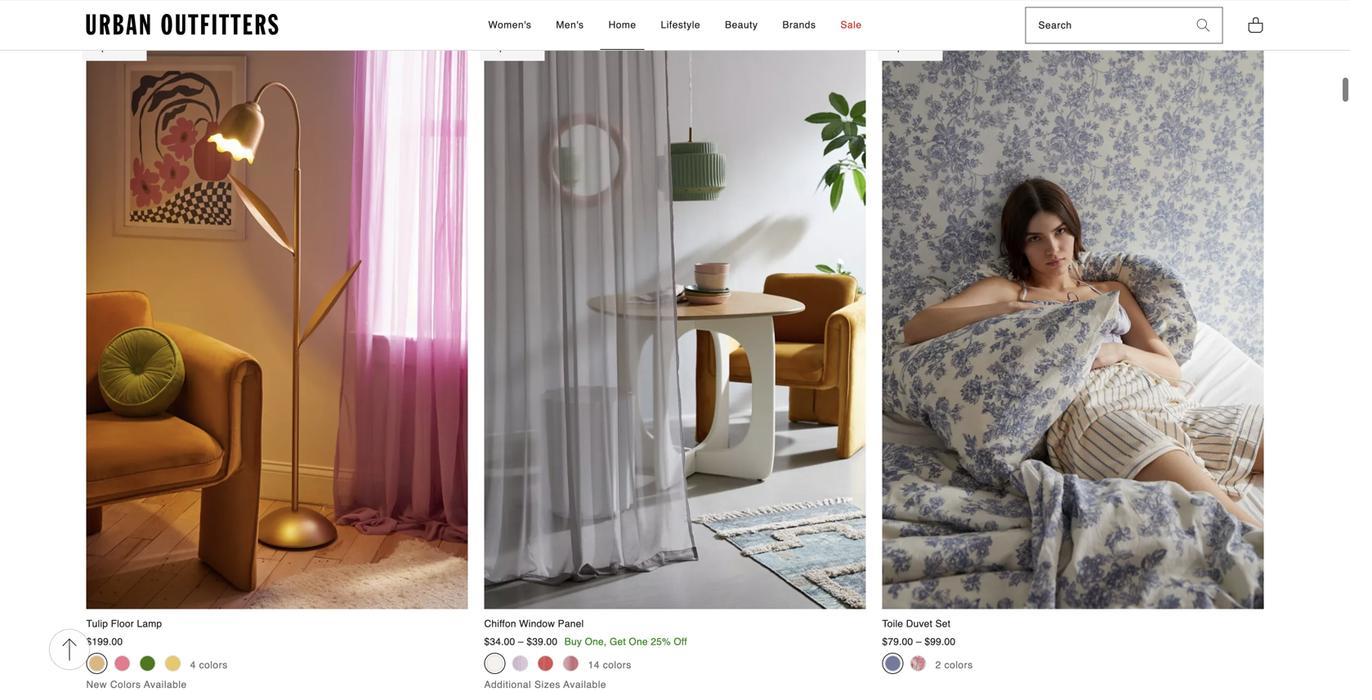 Task type: locate. For each thing, give the bounding box(es) containing it.
toile duvet set image
[[882, 37, 1264, 609]]

available down yellow icon
[[144, 679, 187, 691]]

1 horizontal spatial colors
[[603, 659, 632, 671]]

$34.00
[[484, 636, 515, 647]]

0 horizontal spatial pink image
[[114, 655, 130, 672]]

colors right 14
[[603, 659, 632, 671]]

red image
[[537, 655, 554, 672]]

top rated down urban outfitters 'image'
[[90, 41, 139, 53]]

search image
[[1197, 19, 1210, 32]]

2 pink image from the left
[[910, 655, 926, 672]]

1 available from the left
[[144, 679, 187, 691]]

home
[[608, 19, 636, 30]]

green image
[[139, 655, 156, 672]]

2 horizontal spatial top rated
[[886, 41, 935, 53]]

rated down the women's
[[508, 41, 537, 53]]

$79.00
[[882, 636, 913, 647]]

tulip
[[86, 618, 108, 630]]

2 – from the left
[[916, 636, 922, 647]]

colors right 2
[[944, 659, 973, 671]]

1 – from the left
[[518, 636, 524, 647]]

1 horizontal spatial available
[[563, 679, 606, 691]]

1 colors from the left
[[199, 659, 228, 671]]

14
[[588, 659, 600, 671]]

window
[[519, 618, 555, 630]]

$79.00 – $99.00
[[882, 636, 956, 647]]

toile
[[882, 618, 903, 630]]

2 horizontal spatial top
[[886, 41, 903, 53]]

– for $79.00
[[916, 636, 922, 647]]

get
[[610, 636, 626, 647]]

rated for colors
[[110, 41, 139, 53]]

2 top from the left
[[488, 41, 505, 53]]

new
[[86, 679, 107, 691]]

0 horizontal spatial rated
[[110, 41, 139, 53]]

1 horizontal spatial pink image
[[910, 655, 926, 672]]

– down duvet
[[916, 636, 922, 647]]

1 rated from the left
[[110, 41, 139, 53]]

0 horizontal spatial colors
[[199, 659, 228, 671]]

1 horizontal spatial rated
[[508, 41, 537, 53]]

1 top rated from the left
[[90, 41, 139, 53]]

rated for sizes
[[508, 41, 537, 53]]

2 colors from the left
[[603, 659, 632, 671]]

blue image
[[885, 655, 901, 672]]

1 pink image from the left
[[114, 655, 130, 672]]

pink image for $79.00 – $99.00
[[910, 655, 926, 672]]

top rated for additional
[[488, 41, 537, 53]]

cheeky pink image
[[563, 655, 579, 672]]

2 horizontal spatial colors
[[944, 659, 973, 671]]

25%
[[651, 636, 671, 647]]

colors for 14 colors
[[603, 659, 632, 671]]

colors for 4 colors
[[199, 659, 228, 671]]

available
[[144, 679, 187, 691], [563, 679, 606, 691]]

top
[[90, 41, 107, 53], [488, 41, 505, 53], [886, 41, 903, 53]]

original price: $34.00 – $39.00 element
[[484, 636, 558, 647]]

lifestyle
[[661, 19, 700, 30]]

pink image up colors
[[114, 655, 130, 672]]

home link
[[600, 1, 644, 50]]

available down 14
[[563, 679, 606, 691]]

2 available from the left
[[563, 679, 606, 691]]

tulip floor lamp
[[86, 618, 162, 630]]

top rated for new
[[90, 41, 139, 53]]

2 horizontal spatial rated
[[906, 41, 935, 53]]

floor
[[111, 618, 134, 630]]

rated
[[110, 41, 139, 53], [508, 41, 537, 53], [906, 41, 935, 53]]

0 horizontal spatial top
[[90, 41, 107, 53]]

panel
[[558, 618, 584, 630]]

2 rated from the left
[[508, 41, 537, 53]]

top rated
[[90, 41, 139, 53], [488, 41, 537, 53], [886, 41, 935, 53]]

– right $34.00 at the bottom
[[518, 636, 524, 647]]

1 horizontal spatial –
[[916, 636, 922, 647]]

2 top rated from the left
[[488, 41, 537, 53]]

–
[[518, 636, 524, 647], [916, 636, 922, 647]]

pink image for $199.00
[[114, 655, 130, 672]]

0 horizontal spatial available
[[144, 679, 187, 691]]

main navigation element
[[341, 1, 1009, 50]]

brands link
[[774, 1, 824, 50]]

3 colors from the left
[[944, 659, 973, 671]]

$199.00
[[86, 636, 123, 647]]

top rated down the women's
[[488, 41, 537, 53]]

pink image
[[114, 655, 130, 672], [910, 655, 926, 672]]

chiffon
[[484, 618, 516, 630]]

Search text field
[[1026, 8, 1185, 43]]

top rated right the sale link
[[886, 41, 935, 53]]

pink image left 2
[[910, 655, 926, 672]]

brands
[[782, 19, 816, 30]]

beauty link
[[717, 1, 766, 50]]

14 colors
[[588, 659, 632, 671]]

0 horizontal spatial top rated
[[90, 41, 139, 53]]

colors
[[110, 679, 141, 691]]

– for $34.00
[[518, 636, 524, 647]]

1 horizontal spatial top rated
[[488, 41, 537, 53]]

2 colors
[[935, 659, 973, 671]]

top for additional
[[488, 41, 505, 53]]

colors
[[199, 659, 228, 671], [603, 659, 632, 671], [944, 659, 973, 671]]

colors right 4
[[199, 659, 228, 671]]

gold image
[[89, 655, 105, 672]]

rated down urban outfitters 'image'
[[110, 41, 139, 53]]

1 top from the left
[[90, 41, 107, 53]]

one,
[[585, 636, 607, 647]]

None search field
[[1026, 8, 1185, 43]]

rated right the sale link
[[906, 41, 935, 53]]

lilac image
[[512, 655, 528, 672]]

new colors available
[[86, 679, 187, 691]]

1 horizontal spatial top
[[488, 41, 505, 53]]

0 horizontal spatial –
[[518, 636, 524, 647]]

men's link
[[548, 1, 592, 50]]



Task type: describe. For each thing, give the bounding box(es) containing it.
top for new
[[90, 41, 107, 53]]

original price: $79.00 – $99.00 element
[[882, 636, 956, 647]]

sale link
[[832, 1, 870, 50]]

sizes
[[534, 679, 561, 691]]

toile duvet set
[[882, 618, 951, 630]]

set
[[935, 618, 951, 630]]

yellow image
[[165, 655, 181, 672]]

urban outfitters image
[[86, 14, 278, 35]]

$99.00
[[925, 636, 956, 647]]

beauty
[[725, 19, 758, 30]]

available for additional sizes available
[[563, 679, 606, 691]]

$39.00
[[527, 636, 558, 647]]

lamp
[[137, 618, 162, 630]]

additional
[[484, 679, 531, 691]]

3 top rated from the left
[[886, 41, 935, 53]]

4 colors
[[190, 659, 228, 671]]

3 top from the left
[[886, 41, 903, 53]]

women's
[[488, 19, 532, 30]]

available for new colors available
[[144, 679, 187, 691]]

buy
[[565, 636, 582, 647]]

women's link
[[480, 1, 540, 50]]

chiffon window panel
[[484, 618, 584, 630]]

additional sizes available
[[484, 679, 606, 691]]

grey image
[[487, 655, 503, 672]]

one
[[629, 636, 648, 647]]

off
[[674, 636, 687, 647]]

4
[[190, 659, 196, 671]]

men's
[[556, 19, 584, 30]]

colors for 2 colors
[[944, 659, 973, 671]]

2
[[935, 659, 941, 671]]

tulip floor lamp image
[[86, 37, 468, 609]]

3 rated from the left
[[906, 41, 935, 53]]

my shopping bag image
[[1247, 16, 1264, 34]]

chiffon window panel image
[[484, 37, 866, 609]]

lifestyle link
[[653, 1, 709, 50]]

$34.00 – $39.00 buy one, get one 25% off
[[484, 636, 687, 647]]

duvet
[[906, 618, 932, 630]]

original price: $199.00 element
[[86, 636, 123, 647]]

sale
[[840, 19, 862, 30]]

neon punch image
[[537, 0, 554, 6]]



Task type: vqa. For each thing, say whether or not it's contained in the screenshot.
the left –
yes



